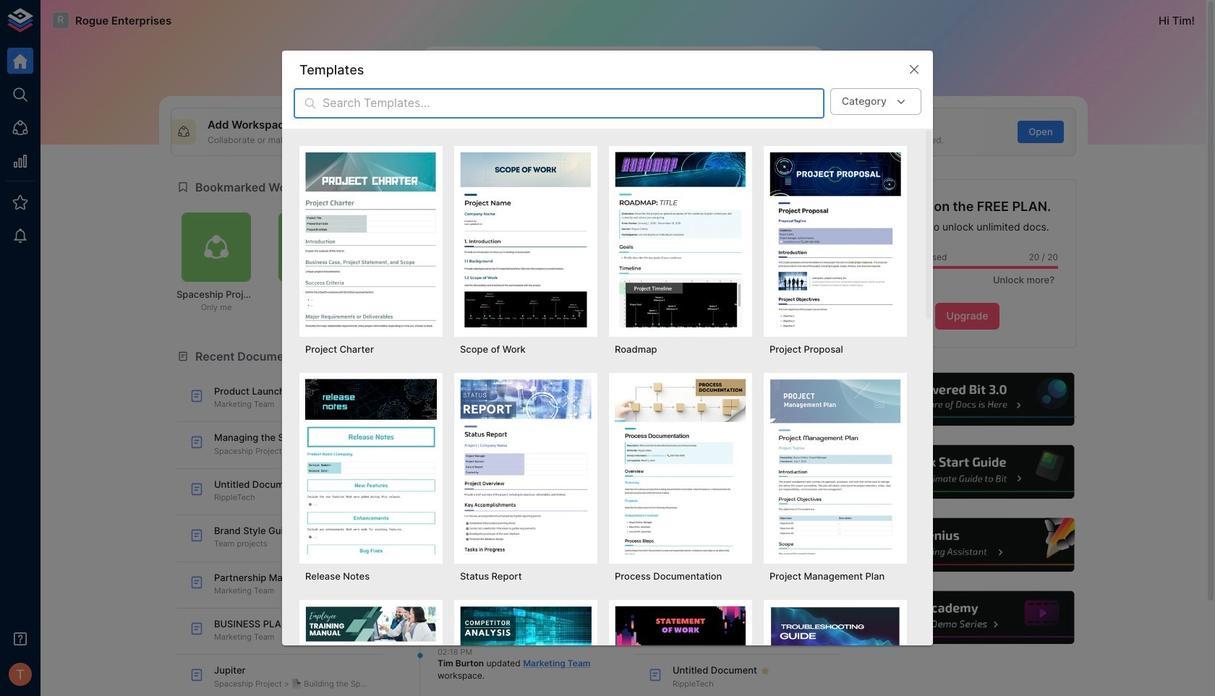 Task type: vqa. For each thing, say whether or not it's contained in the screenshot.
DIALOG
yes



Task type: locate. For each thing, give the bounding box(es) containing it.
Search Templates... text field
[[323, 89, 825, 119]]

2 help image from the top
[[859, 444, 1077, 501]]

3 help image from the top
[[859, 517, 1077, 574]]

dialog
[[282, 51, 934, 697]]

troubleshooting guide image
[[770, 607, 902, 697]]

help image
[[859, 371, 1077, 428], [859, 444, 1077, 501], [859, 517, 1077, 574], [859, 590, 1077, 647]]

project charter image
[[305, 152, 437, 328]]

scope of work image
[[460, 152, 592, 328]]

release notes image
[[305, 379, 437, 555]]



Task type: describe. For each thing, give the bounding box(es) containing it.
statement of work image
[[615, 607, 747, 697]]

process documentation image
[[615, 379, 747, 555]]

project management plan image
[[770, 379, 902, 555]]

employee training manual image
[[305, 607, 437, 697]]

1 help image from the top
[[859, 371, 1077, 428]]

4 help image from the top
[[859, 590, 1077, 647]]

competitor research report image
[[460, 607, 592, 697]]

roadmap image
[[615, 152, 747, 328]]

project proposal image
[[770, 152, 902, 328]]

status report image
[[460, 379, 592, 555]]



